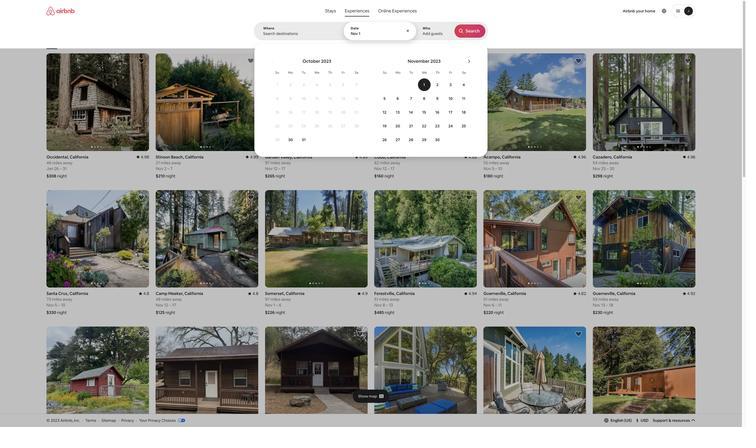 Task type: vqa. For each thing, say whether or not it's contained in the screenshot.


Task type: describe. For each thing, give the bounding box(es) containing it.
guerneville, california 53 miles away nov 13 – 18 $230 night
[[593, 291, 636, 315]]

homes
[[317, 41, 328, 45]]

0 horizontal spatial 8
[[276, 96, 279, 101]]

$265
[[265, 173, 275, 178]]

4.89 out of 5 average rating image
[[355, 154, 368, 160]]

support & resources button
[[653, 418, 696, 423]]

cobb, california 62 miles away nov 12 – 17 $160 night
[[374, 154, 406, 178]]

2 add to wishlist: valley springs, california image from the left
[[357, 331, 363, 337]]

2 25 button from the left
[[457, 119, 471, 133]]

1 vertical spatial 7
[[410, 96, 412, 101]]

stays button
[[321, 6, 341, 17]]

garden
[[265, 154, 280, 160]]

terms · sitemap · privacy ·
[[85, 418, 137, 423]]

4 button for october 2023
[[311, 78, 324, 91]]

profile element
[[426, 0, 696, 22]]

1 horizontal spatial 14 button
[[405, 106, 418, 119]]

miles inside the cobb, california 62 miles away nov 12 – 17 $160 night
[[380, 160, 390, 165]]

2 18 button from the left
[[457, 106, 471, 119]]

1 add to wishlist: valley springs, california image from the left
[[248, 331, 254, 337]]

2 sa from the left
[[462, 70, 466, 75]]

1 vertical spatial 7 button
[[405, 92, 418, 105]]

$180
[[484, 173, 493, 178]]

add
[[423, 31, 430, 36]]

california inside forestville, california 51 miles away nov 8 – 13 $485 night
[[396, 291, 415, 296]]

2 horizontal spatial 8
[[423, 96, 426, 101]]

4.8 out of 5 average rating image for santa cruz, california 73 miles away nov 5 – 10 $330 night
[[139, 291, 149, 296]]

2 24 button from the left
[[444, 119, 457, 133]]

experiences button
[[341, 6, 374, 17]]

0 vertical spatial 14
[[355, 96, 359, 101]]

2 horizontal spatial 26
[[383, 137, 387, 142]]

73
[[47, 297, 51, 302]]

nov inside camp meeker, california 48 miles away nov 12 – 17 $125 night
[[156, 302, 163, 308]]

support & resources
[[653, 418, 690, 423]]

acampo, california 55 miles away nov 5 – 10 $180 night
[[484, 154, 521, 178]]

1 horizontal spatial 20
[[396, 124, 400, 129]]

miles inside forestville, california 51 miles away nov 8 – 13 $485 night
[[379, 297, 389, 302]]

1 horizontal spatial 30
[[435, 137, 440, 142]]

10 inside acampo, california 55 miles away nov 5 – 10 $180 night
[[498, 166, 503, 171]]

2 24 from the left
[[449, 124, 453, 129]]

play
[[291, 41, 297, 45]]

18 inside guerneville, california 53 miles away nov 13 – 18 $230 night
[[609, 302, 614, 308]]

add to wishlist: occidental, california image
[[138, 58, 145, 64]]

guerneville, for 53
[[593, 291, 616, 296]]

4.92 out of 5 average rating image
[[683, 291, 696, 296]]

1 privacy from the left
[[121, 418, 134, 423]]

occidental, california 46 miles away jan 26 – 31 $308 night
[[47, 154, 88, 178]]

4 for october 2023
[[316, 82, 318, 87]]

(us)
[[625, 418, 632, 423]]

2023 for november
[[431, 58, 441, 64]]

$210
[[156, 173, 165, 178]]

1 sa from the left
[[355, 70, 359, 75]]

your
[[636, 9, 645, 13]]

10 inside santa cruz, california 73 miles away nov 5 – 10 $330 night
[[61, 302, 65, 308]]

2023 for ©
[[51, 418, 59, 423]]

who add guests
[[423, 26, 443, 36]]

1 horizontal spatial 6 button
[[391, 92, 405, 105]]

night inside camp meeker, california 48 miles away nov 12 – 17 $125 night
[[166, 310, 175, 315]]

night inside garden valley, california 97 miles away nov 12 – 17 $265 night
[[276, 173, 285, 178]]

0 horizontal spatial 5 button
[[324, 78, 337, 91]]

4.8 for camp meeker, california 48 miles away nov 12 – 17 $125 night
[[253, 291, 259, 296]]

miles inside guerneville, california 51 miles away nov 6 – 11 $220 night
[[489, 297, 499, 302]]

none search field containing stays
[[254, 0, 694, 161]]

california inside acampo, california 55 miles away nov 5 – 10 $180 night
[[502, 154, 521, 159]]

0 vertical spatial 26
[[328, 124, 333, 129]]

show map
[[358, 394, 377, 399]]

california inside stinson beach, california 21 miles away nov 2 – 7 $210 night
[[185, 154, 204, 159]]

4.96 out of 5 average rating image
[[683, 154, 696, 160]]

1 17 button from the left
[[297, 106, 311, 119]]

2 horizontal spatial 21
[[409, 124, 413, 129]]

away inside acampo, california 55 miles away nov 5 – 10 $180 night
[[500, 160, 510, 165]]

california inside guerneville, california 53 miles away nov 13 – 18 $230 night
[[617, 291, 636, 296]]

add to wishlist: somerset, california image
[[357, 194, 363, 201]]

4.8 out of 5 average rating image for camp meeker, california 48 miles away nov 12 – 17 $125 night
[[248, 291, 259, 296]]

3 button for november 2023
[[444, 78, 457, 91]]

62
[[374, 160, 379, 165]]

sitemap link
[[102, 418, 116, 423]]

1 horizontal spatial 27 button
[[391, 133, 405, 146]]

airbnb your home
[[623, 9, 656, 13]]

3 button for october 2023
[[297, 78, 311, 91]]

october 2023
[[303, 58, 331, 64]]

california inside cazadero, california 54 miles away nov 25 – 30 $298 night
[[614, 154, 633, 160]]

california inside santa cruz, california 73 miles away nov 5 – 10 $330 night
[[69, 291, 88, 296]]

$298
[[593, 173, 603, 178]]

add to wishlist: cloverdale, california image
[[466, 331, 473, 337]]

2 inside stinson beach, california 21 miles away nov 2 – 7 $210 night
[[164, 166, 167, 171]]

©
[[46, 418, 50, 423]]

camp
[[156, 291, 168, 296]]

add to wishlist: tomales, california image
[[138, 331, 145, 337]]

guerneville, california 51 miles away nov 6 – 11 $220 night
[[484, 291, 526, 315]]

november 2023
[[408, 58, 441, 64]]

$220
[[484, 310, 494, 315]]

beach,
[[171, 154, 184, 159]]

0 vertical spatial 21
[[355, 110, 359, 115]]

terms link
[[85, 418, 96, 423]]

0 vertical spatial 13 button
[[337, 92, 350, 105]]

national parks
[[469, 41, 491, 45]]

california inside the cobb, california 62 miles away nov 12 – 17 $160 night
[[387, 154, 406, 159]]

31 button
[[297, 133, 311, 146]]

trending
[[421, 41, 435, 45]]

vineyards
[[445, 41, 460, 45]]

48
[[156, 297, 161, 302]]

22 for second 22 button
[[422, 124, 427, 129]]

&
[[669, 418, 672, 423]]

4.8 for santa cruz, california 73 miles away nov 5 – 10 $330 night
[[143, 291, 149, 296]]

terms
[[85, 418, 96, 423]]

pools
[[403, 41, 412, 45]]

0 horizontal spatial 14 button
[[350, 92, 363, 105]]

0 vertical spatial 28 button
[[350, 119, 363, 133]]

3 · from the left
[[118, 418, 119, 423]]

valley,
[[281, 154, 293, 160]]

night inside santa cruz, california 73 miles away nov 5 – 10 $330 night
[[57, 310, 67, 315]]

4.82
[[578, 291, 587, 296]]

0 horizontal spatial 19 button
[[324, 106, 337, 119]]

1 vertical spatial 12 button
[[378, 106, 391, 119]]

2 tu from the left
[[410, 70, 413, 75]]

night inside the cobb, california 62 miles away nov 12 – 17 $160 night
[[385, 173, 394, 178]]

4.96 out of 5 average rating image
[[574, 154, 587, 159]]

add to wishlist: stinson beach, california image
[[248, 58, 254, 64]]

privacy link
[[121, 418, 134, 423]]

acampo,
[[484, 154, 501, 159]]

cazadero, california 54 miles away nov 25 – 30 $298 night
[[593, 154, 633, 178]]

away inside garden valley, california 97 miles away nov 12 – 17 $265 night
[[281, 160, 291, 165]]

31 inside button
[[302, 137, 306, 142]]

2 15 button from the left
[[418, 106, 431, 119]]

california inside guerneville, california 51 miles away nov 6 – 11 $220 night
[[508, 291, 526, 296]]

english
[[611, 418, 624, 423]]

4 button for november 2023
[[457, 78, 471, 91]]

nov inside the cobb, california 62 miles away nov 12 – 17 $160 night
[[374, 166, 382, 171]]

0 vertical spatial 12 button
[[324, 92, 337, 105]]

2 su from the left
[[383, 70, 387, 75]]

4.94 out of 5 average rating image
[[465, 291, 477, 296]]

meeker,
[[168, 291, 184, 296]]

0 horizontal spatial 27 button
[[337, 119, 350, 133]]

17 inside camp meeker, california 48 miles away nov 12 – 17 $125 night
[[172, 302, 176, 308]]

airbnb
[[623, 9, 636, 13]]

31 inside "occidental, california 46 miles away jan 26 – 31 $308 night"
[[63, 166, 67, 171]]

tiny
[[310, 41, 317, 45]]

guerneville, for 51
[[484, 291, 507, 296]]

add to wishlist: cobb, california image
[[466, 58, 473, 64]]

sitemap
[[102, 418, 116, 423]]

55
[[484, 160, 488, 165]]

add to wishlist: camp meeker, california image
[[248, 194, 254, 201]]

13 inside guerneville, california 53 miles away nov 13 – 18 $230 night
[[602, 302, 606, 308]]

parks
[[483, 41, 491, 45]]

4.99 out of 5 average rating image
[[246, 154, 259, 159]]

$230
[[593, 310, 603, 315]]

0 vertical spatial 28
[[355, 124, 359, 129]]

california inside garden valley, california 97 miles away nov 12 – 17 $265 night
[[294, 154, 312, 160]]

california inside somerset, california 97 miles away nov 1 – 6 $226 night
[[286, 291, 305, 296]]

nov inside cazadero, california 54 miles away nov 25 – 30 $298 night
[[593, 166, 601, 171]]

– inside camp meeker, california 48 miles away nov 12 – 17 $125 night
[[169, 302, 171, 308]]

cobb,
[[374, 154, 386, 159]]

group containing off-the-grid
[[47, 28, 602, 49]]

away inside guerneville, california 53 miles away nov 13 – 18 $230 night
[[609, 297, 619, 302]]

4.89
[[360, 154, 368, 160]]

2 fr from the left
[[450, 70, 453, 75]]

somerset,
[[265, 291, 285, 296]]

garden valley, california 97 miles away nov 12 – 17 $265 night
[[265, 154, 312, 178]]

who
[[423, 26, 431, 31]]

1 horizontal spatial 7
[[356, 82, 358, 87]]

your privacy choices
[[139, 418, 176, 423]]

1 horizontal spatial 5 button
[[378, 92, 391, 105]]

– inside forestville, california 51 miles away nov 8 – 13 $485 night
[[386, 302, 388, 308]]

1 horizontal spatial 19 button
[[378, 119, 391, 133]]

– inside the cobb, california 62 miles away nov 12 – 17 $160 night
[[388, 166, 390, 171]]

1 · from the left
[[82, 418, 83, 423]]

1 horizontal spatial 11
[[462, 96, 466, 101]]

night inside "occidental, california 46 miles away jan 26 – 31 $308 night"
[[57, 173, 67, 178]]

skiing
[[340, 41, 349, 45]]

4.98 out of 5 average rating image
[[137, 154, 149, 159]]

$485
[[374, 310, 384, 315]]

1 vertical spatial 21 button
[[405, 119, 418, 133]]

30 inside cazadero, california 54 miles away nov 25 – 30 $298 night
[[610, 166, 615, 171]]

nov inside forestville, california 51 miles away nov 8 – 13 $485 night
[[374, 302, 382, 308]]

0 horizontal spatial 18
[[315, 110, 319, 115]]

22 for 2nd 22 button from right
[[275, 124, 280, 129]]

1 tu from the left
[[302, 70, 306, 75]]

46
[[47, 160, 51, 165]]

2 experiences from the left
[[392, 8, 417, 14]]

0 vertical spatial 21 button
[[350, 106, 363, 119]]

29 for 1st 29 button from the right
[[422, 137, 427, 142]]

1 24 button from the left
[[297, 119, 311, 133]]

your
[[139, 418, 147, 423]]

97 inside somerset, california 97 miles away nov 1 – 6 $226 night
[[265, 297, 270, 302]]

nov inside stinson beach, california 21 miles away nov 2 – 7 $210 night
[[156, 166, 163, 171]]

santa cruz, california 73 miles away nov 5 – 10 $330 night
[[47, 291, 88, 315]]

2 9 from the left
[[437, 96, 439, 101]]

1 vertical spatial 28 button
[[405, 133, 418, 146]]

$160
[[374, 173, 384, 178]]

nov inside acampo, california 55 miles away nov 5 – 10 $180 night
[[484, 166, 491, 171]]

the-
[[367, 41, 374, 45]]

resources
[[673, 418, 690, 423]]

2 22 button from the left
[[418, 119, 431, 133]]

0 horizontal spatial 20
[[341, 110, 346, 115]]

4.98
[[141, 154, 149, 159]]

1 horizontal spatial 20 button
[[391, 119, 405, 133]]

miles inside acampo, california 55 miles away nov 5 – 10 $180 night
[[489, 160, 499, 165]]

26 inside "occidental, california 46 miles away jan 26 – 31 $308 night"
[[54, 166, 59, 171]]

1 11 button from the left
[[311, 92, 324, 105]]

1 fr from the left
[[342, 70, 345, 75]]

51 for forestville, california
[[374, 297, 378, 302]]

away inside santa cruz, california 73 miles away nov 5 – 10 $330 night
[[63, 297, 72, 302]]

miles inside camp meeker, california 48 miles away nov 12 – 17 $125 night
[[162, 297, 171, 302]]

somerset, california 97 miles away nov 1 – 6 $226 night
[[265, 291, 305, 315]]

– inside guerneville, california 53 miles away nov 13 – 18 $230 night
[[607, 302, 609, 308]]

nov inside santa cruz, california 73 miles away nov 5 – 10 $330 night
[[47, 302, 54, 308]]

add to wishlist: santa cruz, california image
[[138, 194, 145, 201]]

12 inside garden valley, california 97 miles away nov 12 – 17 $265 night
[[274, 166, 278, 171]]

night inside somerset, california 97 miles away nov 1 – 6 $226 night
[[276, 310, 285, 315]]

nov inside garden valley, california 97 miles away nov 12 – 17 $265 night
[[265, 166, 273, 171]]

25 for 2nd '25' 'button' from left
[[462, 124, 466, 129]]

night inside cazadero, california 54 miles away nov 25 – 30 $298 night
[[604, 173, 614, 178]]

cazadero,
[[593, 154, 613, 160]]

$
[[637, 418, 639, 423]]

nov inside somerset, california 97 miles away nov 1 – 6 $226 night
[[265, 302, 273, 308]]

choices
[[162, 418, 176, 423]]

1 horizontal spatial 13 button
[[391, 106, 405, 119]]

1 horizontal spatial 18
[[462, 110, 466, 115]]

experiences tab panel
[[254, 22, 694, 161]]

13 inside forestville, california 51 miles away nov 8 – 13 $485 night
[[389, 302, 393, 308]]

0 vertical spatial 7 button
[[350, 78, 363, 91]]

airbnb,
[[60, 418, 73, 423]]

1 9 button from the left
[[284, 92, 297, 105]]



Task type: locate. For each thing, give the bounding box(es) containing it.
0 horizontal spatial 30
[[288, 137, 293, 142]]

0 horizontal spatial 29
[[275, 137, 280, 142]]

0 horizontal spatial 19
[[328, 110, 332, 115]]

show
[[358, 394, 368, 399]]

night right $308
[[57, 173, 67, 178]]

away inside stinson beach, california 21 miles away nov 2 – 7 $210 night
[[171, 160, 181, 165]]

1 vertical spatial 19 button
[[378, 119, 391, 133]]

add to wishlist: los gatos, california image
[[576, 331, 582, 337]]

miles down the garden
[[271, 160, 280, 165]]

4.96 for acampo, california 55 miles away nov 5 – 10 $180 night
[[578, 154, 587, 159]]

Where field
[[263, 31, 335, 36]]

2 4.8 out of 5 average rating image from the left
[[248, 291, 259, 296]]

5 button
[[324, 78, 337, 91], [378, 92, 391, 105]]

2 horizontal spatial 2
[[437, 82, 439, 87]]

1 30 button from the left
[[284, 133, 297, 146]]

2023 right the october
[[321, 58, 331, 64]]

night right "$265"
[[276, 173, 285, 178]]

night inside stinson beach, california 21 miles away nov 2 – 7 $210 night
[[166, 173, 176, 178]]

0 horizontal spatial add to wishlist: guerneville, california image
[[576, 194, 582, 201]]

night right $160
[[385, 173, 394, 178]]

1 inside date nov 1
[[359, 31, 361, 36]]

0 horizontal spatial 2
[[164, 166, 167, 171]]

0 vertical spatial 31
[[302, 137, 306, 142]]

miles down occidental,
[[52, 160, 62, 165]]

guests
[[431, 31, 443, 36]]

3 button
[[297, 78, 311, 91], [444, 78, 457, 91]]

– inside "occidental, california 46 miles away jan 26 – 31 $308 night"
[[60, 166, 62, 171]]

1 horizontal spatial 4 button
[[457, 78, 471, 91]]

0 horizontal spatial 16 button
[[284, 106, 297, 119]]

0 horizontal spatial tu
[[302, 70, 306, 75]]

1 15 button from the left
[[271, 106, 284, 119]]

4.9 out of 5 average rating image
[[358, 291, 368, 296]]

2 4 button from the left
[[457, 78, 471, 91]]

0 horizontal spatial experiences
[[345, 8, 370, 14]]

0 vertical spatial 26 button
[[324, 119, 337, 133]]

add to wishlist: guerneville, california image
[[576, 194, 582, 201], [685, 194, 691, 201]]

night right $330
[[57, 310, 67, 315]]

11 button
[[311, 92, 324, 105], [457, 92, 471, 105]]

· left your
[[136, 418, 137, 423]]

1 4.8 from the left
[[143, 291, 149, 296]]

0 horizontal spatial 14
[[355, 96, 359, 101]]

night right the $220
[[494, 310, 504, 315]]

1 horizontal spatial privacy
[[148, 418, 161, 423]]

nov down date
[[351, 31, 358, 36]]

0 horizontal spatial 26 button
[[324, 119, 337, 133]]

1 horizontal spatial add to wishlist: valley springs, california image
[[357, 331, 363, 337]]

4.9
[[362, 291, 368, 296]]

online experiences
[[378, 8, 417, 14]]

14 button
[[350, 92, 363, 105], [405, 106, 418, 119]]

1 horizontal spatial 23 button
[[431, 119, 444, 133]]

11 inside guerneville, california 51 miles away nov 6 – 11 $220 night
[[499, 302, 502, 308]]

2
[[290, 82, 292, 87], [437, 82, 439, 87], [164, 166, 167, 171]]

0 vertical spatial 14 button
[[350, 92, 363, 105]]

1 horizontal spatial 18 button
[[457, 106, 471, 119]]

2 16 button from the left
[[431, 106, 444, 119]]

4.82 out of 5 average rating image
[[574, 291, 587, 296]]

1 guerneville, from the left
[[484, 291, 507, 296]]

21 button
[[350, 106, 363, 119], [405, 119, 418, 133]]

1 10 button from the left
[[297, 92, 311, 105]]

2 horizontal spatial 18
[[609, 302, 614, 308]]

51 for guerneville, california
[[484, 297, 488, 302]]

nov down 73
[[47, 302, 54, 308]]

1 22 from the left
[[275, 124, 280, 129]]

1 horizontal spatial 25 button
[[457, 119, 471, 133]]

nov up "$265"
[[265, 166, 273, 171]]

2 11 button from the left
[[457, 92, 471, 105]]

0 vertical spatial 27 button
[[337, 119, 350, 133]]

0 horizontal spatial 4.8 out of 5 average rating image
[[139, 291, 149, 296]]

miles inside garden valley, california 97 miles away nov 12 – 17 $265 night
[[271, 160, 280, 165]]

1 button for october
[[271, 78, 284, 91]]

1 9 from the left
[[290, 96, 292, 101]]

nov down 55
[[484, 166, 491, 171]]

1 horizontal spatial 26
[[328, 124, 333, 129]]

add to wishlist: cazadero, california image
[[685, 58, 691, 64]]

amazing
[[389, 41, 402, 45]]

0 horizontal spatial 4.96
[[578, 154, 587, 159]]

3 for october 2023
[[303, 82, 305, 87]]

0 vertical spatial 20 button
[[337, 106, 350, 119]]

0 horizontal spatial 6 button
[[337, 78, 350, 91]]

2 16 from the left
[[436, 110, 440, 115]]

3
[[303, 82, 305, 87], [450, 82, 452, 87]]

night right $485
[[385, 310, 395, 315]]

1 2 button from the left
[[284, 78, 297, 91]]

© 2023 airbnb, inc. ·
[[46, 418, 83, 423]]

group
[[47, 28, 602, 49], [47, 53, 149, 151], [156, 53, 259, 151], [265, 53, 368, 151], [374, 53, 477, 151], [484, 53, 587, 151], [593, 53, 696, 151], [47, 190, 149, 288], [156, 190, 259, 288], [265, 190, 368, 288], [374, 190, 477, 288], [484, 190, 587, 288], [593, 190, 696, 288], [47, 327, 149, 424], [156, 327, 259, 424], [265, 327, 368, 424], [374, 327, 477, 424], [484, 327, 587, 424], [593, 327, 696, 424]]

1 horizontal spatial 15 button
[[418, 106, 431, 119]]

miles down forestville,
[[379, 297, 389, 302]]

0 horizontal spatial 25
[[315, 124, 319, 129]]

1 horizontal spatial 7 button
[[405, 92, 418, 105]]

0 horizontal spatial 11 button
[[311, 92, 324, 105]]

51 inside guerneville, california 51 miles away nov 6 – 11 $220 night
[[484, 297, 488, 302]]

add to wishlist: watsonville, california image
[[685, 331, 691, 337]]

1 4.8 out of 5 average rating image from the left
[[139, 291, 149, 296]]

17 inside garden valley, california 97 miles away nov 12 – 17 $265 night
[[281, 166, 285, 171]]

miles down camp
[[162, 297, 171, 302]]

1 18 button from the left
[[311, 106, 324, 119]]

21 inside stinson beach, california 21 miles away nov 2 – 7 $210 night
[[156, 160, 160, 165]]

tu down the october
[[302, 70, 306, 75]]

2 2 button from the left
[[431, 78, 444, 91]]

add to wishlist: guerneville, california image for 4.82
[[576, 194, 582, 201]]

4.88
[[469, 154, 477, 159]]

experiences inside 'button'
[[345, 8, 370, 14]]

away inside cazadero, california 54 miles away nov 25 – 30 $298 night
[[610, 160, 619, 165]]

2023 right november
[[431, 58, 441, 64]]

1 25 button from the left
[[311, 119, 324, 133]]

1 th from the left
[[328, 70, 332, 75]]

1 horizontal spatial 8 button
[[418, 92, 431, 105]]

2 we from the left
[[422, 70, 427, 75]]

online experiences link
[[374, 6, 421, 17]]

26
[[328, 124, 333, 129], [383, 137, 387, 142], [54, 166, 59, 171]]

miles down acampo,
[[489, 160, 499, 165]]

· left privacy link
[[118, 418, 119, 423]]

miles down cazadero,
[[599, 160, 609, 165]]

1 16 button from the left
[[284, 106, 297, 119]]

2 29 button from the left
[[418, 133, 431, 146]]

1 horizontal spatial 4.8
[[253, 291, 259, 296]]

2 4 from the left
[[463, 82, 465, 87]]

1 29 from the left
[[275, 137, 280, 142]]

2 vertical spatial 7
[[170, 166, 173, 171]]

we down november 2023 on the top right
[[422, 70, 427, 75]]

night right $125
[[166, 310, 175, 315]]

1 horizontal spatial 8
[[383, 302, 385, 308]]

7 inside stinson beach, california 21 miles away nov 2 – 7 $210 night
[[170, 166, 173, 171]]

28
[[355, 124, 359, 129], [409, 137, 413, 142]]

date nov 1
[[351, 26, 361, 36]]

away inside camp meeker, california 48 miles away nov 12 – 17 $125 night
[[172, 297, 182, 302]]

amazing pools
[[389, 41, 412, 45]]

1 vertical spatial 26 button
[[378, 133, 391, 146]]

away inside "occidental, california 46 miles away jan 26 – 31 $308 night"
[[63, 160, 73, 165]]

miles inside guerneville, california 53 miles away nov 13 – 18 $230 night
[[599, 297, 608, 302]]

nov up $226
[[265, 302, 273, 308]]

tiny homes
[[310, 41, 328, 45]]

1 vertical spatial 27 button
[[391, 133, 405, 146]]

· right terms link on the left bottom of the page
[[98, 418, 99, 423]]

17 inside the cobb, california 62 miles away nov 12 – 17 $160 night
[[391, 166, 395, 171]]

4.8 out of 5 average rating image left somerset,
[[248, 291, 259, 296]]

6 inside somerset, california 97 miles away nov 1 – 6 $226 night
[[279, 302, 282, 308]]

0 horizontal spatial 12 button
[[324, 92, 337, 105]]

0 horizontal spatial 27
[[341, 124, 346, 129]]

4
[[316, 82, 318, 87], [463, 82, 465, 87]]

1 horizontal spatial 19
[[383, 124, 387, 129]]

5
[[329, 82, 331, 87], [384, 96, 386, 101], [492, 166, 495, 171], [55, 302, 57, 308]]

0 horizontal spatial 10 button
[[297, 92, 311, 105]]

california inside "occidental, california 46 miles away jan 26 – 31 $308 night"
[[70, 154, 88, 159]]

2 button
[[284, 78, 297, 91], [431, 78, 444, 91]]

1 horizontal spatial 15
[[423, 110, 426, 115]]

1 horizontal spatial 4
[[463, 82, 465, 87]]

1 23 button from the left
[[284, 119, 297, 133]]

$125
[[156, 310, 165, 315]]

– inside santa cruz, california 73 miles away nov 5 – 10 $330 night
[[58, 302, 60, 308]]

1 3 from the left
[[303, 82, 305, 87]]

add to wishlist: valley springs, california image
[[248, 331, 254, 337], [357, 331, 363, 337]]

0 horizontal spatial 17 button
[[297, 106, 311, 119]]

8
[[276, 96, 279, 101], [423, 96, 426, 101], [383, 302, 385, 308]]

0 horizontal spatial 18 button
[[311, 106, 324, 119]]

27
[[341, 124, 346, 129], [396, 137, 400, 142]]

12 inside the cobb, california 62 miles away nov 12 – 17 $160 night
[[383, 166, 387, 171]]

night right $226
[[276, 310, 285, 315]]

– inside cazadero, california 54 miles away nov 25 – 30 $298 night
[[607, 166, 609, 171]]

nov up $210
[[156, 166, 163, 171]]

1 vertical spatial 19
[[383, 124, 387, 129]]

nov up $485
[[374, 302, 382, 308]]

1 mo from the left
[[288, 70, 293, 75]]

1 add to wishlist: guerneville, california image from the left
[[576, 194, 582, 201]]

4.88 out of 5 average rating image
[[465, 154, 477, 159]]

29 button
[[271, 133, 284, 146], [418, 133, 431, 146]]

miles down somerset,
[[271, 297, 280, 302]]

night inside acampo, california 55 miles away nov 5 – 10 $180 night
[[494, 173, 504, 178]]

$330
[[47, 310, 56, 315]]

night right $298
[[604, 173, 614, 178]]

0 horizontal spatial 4.8
[[143, 291, 149, 296]]

2 97 from the top
[[265, 297, 270, 302]]

add to wishlist: guerneville, california image for 4.92
[[685, 194, 691, 201]]

$ usd
[[637, 418, 649, 423]]

1 horizontal spatial guerneville,
[[593, 291, 616, 296]]

4 button down october 2023
[[311, 78, 324, 91]]

2 10 button from the left
[[444, 92, 457, 105]]

5 inside acampo, california 55 miles away nov 5 – 10 $180 night
[[492, 166, 495, 171]]

your privacy choices link
[[139, 418, 185, 423]]

away inside forestville, california 51 miles away nov 8 – 13 $485 night
[[390, 297, 400, 302]]

night right $230
[[604, 310, 614, 315]]

1 horizontal spatial 4.8 out of 5 average rating image
[[248, 291, 259, 296]]

stays
[[325, 8, 336, 14]]

2 8 button from the left
[[418, 92, 431, 105]]

1 experiences from the left
[[345, 8, 370, 14]]

0 vertical spatial 19
[[328, 110, 332, 115]]

2 3 button from the left
[[444, 78, 457, 91]]

th
[[328, 70, 332, 75], [436, 70, 440, 75]]

1 horizontal spatial 24 button
[[444, 119, 457, 133]]

nov down 53
[[593, 302, 601, 308]]

1 vertical spatial 6 button
[[391, 92, 405, 105]]

2023 right "©"
[[51, 418, 59, 423]]

25
[[315, 124, 319, 129], [462, 124, 466, 129], [602, 166, 606, 171]]

guerneville, up 53
[[593, 291, 616, 296]]

0 horizontal spatial 23 button
[[284, 119, 297, 133]]

· right inc.
[[82, 418, 83, 423]]

29
[[275, 137, 280, 142], [422, 137, 427, 142]]

4 button down add to wishlist: cobb, california image
[[457, 78, 471, 91]]

24 button
[[297, 119, 311, 133], [444, 119, 457, 133]]

lakefront
[[262, 41, 277, 45]]

2 23 from the left
[[435, 124, 440, 129]]

2 1 button from the left
[[418, 78, 431, 91]]

night right $210
[[166, 173, 176, 178]]

2 · from the left
[[98, 418, 99, 423]]

29 for 2nd 29 button from the right
[[275, 137, 280, 142]]

1 horizontal spatial 29 button
[[418, 133, 431, 146]]

4.8 left camp
[[143, 291, 149, 296]]

off-
[[361, 41, 367, 45]]

– inside garden valley, california 97 miles away nov 12 – 17 $265 night
[[279, 166, 281, 171]]

where
[[263, 26, 275, 31]]

18 button
[[311, 106, 324, 119], [457, 106, 471, 119]]

2 51 from the left
[[484, 297, 488, 302]]

25 for first '25' 'button'
[[315, 124, 319, 129]]

1 horizontal spatial 26 button
[[378, 133, 391, 146]]

miles inside santa cruz, california 73 miles away nov 5 – 10 $330 night
[[52, 297, 62, 302]]

1 we from the left
[[315, 70, 320, 75]]

2 horizontal spatial 25
[[602, 166, 606, 171]]

51 up the $220
[[484, 297, 488, 302]]

0 horizontal spatial 2023
[[51, 418, 59, 423]]

0 horizontal spatial 8 button
[[271, 92, 284, 105]]

calendar application
[[261, 53, 694, 161]]

october
[[303, 58, 320, 64]]

tu down november
[[410, 70, 413, 75]]

0 vertical spatial 5 button
[[324, 78, 337, 91]]

night inside forestville, california 51 miles away nov 8 – 13 $485 night
[[385, 310, 395, 315]]

4.99
[[250, 154, 259, 159]]

nov down "54" at the top right of the page
[[593, 166, 601, 171]]

2 for october 2023
[[290, 82, 292, 87]]

1 29 button from the left
[[271, 133, 284, 146]]

nov inside date nov 1
[[351, 31, 358, 36]]

0 vertical spatial 7
[[356, 82, 358, 87]]

miles inside "occidental, california 46 miles away jan 26 – 31 $308 night"
[[52, 160, 62, 165]]

6 inside guerneville, california 51 miles away nov 6 – 11 $220 night
[[492, 302, 495, 308]]

6 button
[[337, 78, 350, 91], [391, 92, 405, 105]]

2 mo from the left
[[396, 70, 401, 75]]

1 4 button from the left
[[311, 78, 324, 91]]

1 horizontal spatial 31
[[302, 137, 306, 142]]

1 8 button from the left
[[271, 92, 284, 105]]

2 horizontal spatial 2023
[[431, 58, 441, 64]]

1 vertical spatial 28
[[409, 137, 413, 142]]

1 51 from the left
[[374, 297, 378, 302]]

1 su from the left
[[276, 70, 279, 75]]

nov down 62
[[374, 166, 382, 171]]

what can we help you find? tab list
[[321, 6, 374, 17]]

experiences right online
[[392, 8, 417, 14]]

4 · from the left
[[136, 418, 137, 423]]

2 4.96 from the left
[[688, 154, 696, 160]]

2 30 button from the left
[[431, 133, 444, 146]]

27 for the rightmost 27 button
[[396, 137, 400, 142]]

1 3 button from the left
[[297, 78, 311, 91]]

th down october 2023
[[328, 70, 332, 75]]

28 button
[[350, 119, 363, 133], [405, 133, 418, 146]]

51 down forestville,
[[374, 297, 378, 302]]

1 button
[[271, 78, 284, 91], [418, 78, 431, 91]]

1 horizontal spatial su
[[383, 70, 387, 75]]

guerneville, inside guerneville, california 51 miles away nov 6 – 11 $220 night
[[484, 291, 507, 296]]

0 horizontal spatial 25 button
[[311, 119, 324, 133]]

2 th from the left
[[436, 70, 440, 75]]

97 down the garden
[[265, 160, 270, 165]]

– inside stinson beach, california 21 miles away nov 2 – 7 $210 night
[[167, 166, 170, 171]]

0 horizontal spatial 15
[[276, 110, 279, 115]]

None search field
[[254, 0, 694, 161]]

stinson beach, california 21 miles away nov 2 – 7 $210 night
[[156, 154, 204, 178]]

0 vertical spatial 6 button
[[337, 78, 350, 91]]

0 vertical spatial 97
[[265, 160, 270, 165]]

nov down 48 at the left of the page
[[156, 302, 163, 308]]

camp meeker, california 48 miles away nov 12 – 17 $125 night
[[156, 291, 203, 315]]

1 vertical spatial 5 button
[[378, 92, 391, 105]]

1 horizontal spatial experiences
[[392, 8, 417, 14]]

2 for november 2023
[[437, 82, 439, 87]]

miles inside stinson beach, california 21 miles away nov 2 – 7 $210 night
[[161, 160, 171, 165]]

0 horizontal spatial 11
[[315, 96, 319, 101]]

privacy
[[121, 418, 134, 423], [148, 418, 161, 423]]

airbnb your home link
[[620, 5, 659, 17]]

4.96 for cazadero, california 54 miles away nov 25 – 30 $298 night
[[688, 154, 696, 160]]

1 vertical spatial 20 button
[[391, 119, 405, 133]]

1 horizontal spatial 22
[[422, 124, 427, 129]]

4 for november 2023
[[463, 82, 465, 87]]

2 privacy from the left
[[148, 418, 161, 423]]

0 horizontal spatial 20 button
[[337, 106, 350, 119]]

away inside guerneville, california 51 miles away nov 6 – 11 $220 night
[[499, 297, 509, 302]]

california inside camp meeker, california 48 miles away nov 12 – 17 $125 night
[[185, 291, 203, 296]]

20 button
[[337, 106, 350, 119], [391, 119, 405, 133]]

night inside guerneville, california 51 miles away nov 6 – 11 $220 night
[[494, 310, 504, 315]]

1 4.96 from the left
[[578, 154, 587, 159]]

0 horizontal spatial fr
[[342, 70, 345, 75]]

miles down santa
[[52, 297, 62, 302]]

usd
[[641, 418, 649, 423]]

th down november 2023 on the top right
[[436, 70, 440, 75]]

1 button for november
[[418, 78, 431, 91]]

1 16 from the left
[[289, 110, 293, 115]]

1 horizontal spatial add to wishlist: guerneville, california image
[[685, 194, 691, 201]]

away
[[63, 160, 73, 165], [171, 160, 181, 165], [391, 160, 401, 165], [500, 160, 510, 165], [281, 160, 291, 165], [610, 160, 619, 165], [63, 297, 72, 302], [172, 297, 182, 302], [390, 297, 400, 302], [499, 297, 509, 302], [281, 297, 291, 302], [609, 297, 619, 302]]

0 horizontal spatial 9 button
[[284, 92, 297, 105]]

2 22 from the left
[[422, 124, 427, 129]]

home
[[645, 9, 656, 13]]

english (us)
[[611, 418, 632, 423]]

inc.
[[74, 418, 80, 423]]

0 horizontal spatial mo
[[288, 70, 293, 75]]

1 horizontal spatial tu
[[410, 70, 413, 75]]

0 horizontal spatial 21
[[156, 160, 160, 165]]

51 inside forestville, california 51 miles away nov 8 – 13 $485 night
[[374, 297, 378, 302]]

night right $180
[[494, 173, 504, 178]]

add to wishlist: forestville, california image
[[466, 194, 473, 201]]

19 button
[[324, 106, 337, 119], [378, 119, 391, 133]]

away inside somerset, california 97 miles away nov 1 – 6 $226 night
[[281, 297, 291, 302]]

22
[[275, 124, 280, 129], [422, 124, 427, 129]]

privacy right your
[[148, 418, 161, 423]]

97 down somerset,
[[265, 297, 270, 302]]

away inside the cobb, california 62 miles away nov 12 – 17 $160 night
[[391, 160, 401, 165]]

jan
[[47, 166, 53, 171]]

date
[[351, 26, 359, 31]]

0 horizontal spatial 3
[[303, 82, 305, 87]]

– inside guerneville, california 51 miles away nov 6 – 11 $220 night
[[496, 302, 498, 308]]

4.8 left somerset,
[[253, 291, 259, 296]]

privacy left your
[[121, 418, 134, 423]]

9 button
[[284, 92, 297, 105], [431, 92, 444, 105]]

nov inside guerneville, california 53 miles away nov 13 – 18 $230 night
[[593, 302, 601, 308]]

25 inside cazadero, california 54 miles away nov 25 – 30 $298 night
[[602, 166, 606, 171]]

1 1 button from the left
[[271, 78, 284, 91]]

3 for november 2023
[[450, 82, 452, 87]]

0 horizontal spatial 1 button
[[271, 78, 284, 91]]

– inside acampo, california 55 miles away nov 5 – 10 $180 night
[[495, 166, 497, 171]]

2023 for october
[[321, 58, 331, 64]]

nov inside guerneville, california 51 miles away nov 6 – 11 $220 night
[[484, 302, 491, 308]]

27 for the left 27 button
[[341, 124, 346, 129]]

miles inside somerset, california 97 miles away nov 1 – 6 $226 night
[[271, 297, 280, 302]]

17
[[302, 110, 306, 115], [449, 110, 453, 115], [391, 166, 395, 171], [281, 166, 285, 171], [172, 302, 176, 308]]

0 horizontal spatial 4
[[316, 82, 318, 87]]

0 horizontal spatial 24 button
[[297, 119, 311, 133]]

2 29 from the left
[[422, 137, 427, 142]]

12 inside camp meeker, california 48 miles away nov 12 – 17 $125 night
[[164, 302, 168, 308]]

1 15 from the left
[[276, 110, 279, 115]]

97 inside garden valley, california 97 miles away nov 12 – 17 $265 night
[[265, 160, 270, 165]]

miles inside cazadero, california 54 miles away nov 25 – 30 $298 night
[[599, 160, 609, 165]]

2 vertical spatial 21
[[156, 160, 160, 165]]

0 horizontal spatial 28 button
[[350, 119, 363, 133]]

1 horizontal spatial 14
[[409, 110, 413, 115]]

2 button for october 2023
[[284, 78, 297, 91]]

23
[[289, 124, 293, 129], [435, 124, 440, 129]]

1 inside somerset, california 97 miles away nov 1 – 6 $226 night
[[274, 302, 275, 308]]

4.96
[[578, 154, 587, 159], [688, 154, 696, 160]]

2 3 from the left
[[450, 82, 452, 87]]

off-the-grid
[[361, 41, 380, 45]]

5 inside santa cruz, california 73 miles away nov 5 – 10 $330 night
[[55, 302, 57, 308]]

– inside somerset, california 97 miles away nov 1 – 6 $226 night
[[276, 302, 278, 308]]

8 inside forestville, california 51 miles away nov 8 – 13 $485 night
[[383, 302, 385, 308]]

miles right 53
[[599, 297, 608, 302]]

1 4 from the left
[[316, 82, 318, 87]]

we down october 2023
[[315, 70, 320, 75]]

16 button
[[284, 106, 297, 119], [431, 106, 444, 119]]

2 button for november 2023
[[431, 78, 444, 91]]

2 23 button from the left
[[431, 119, 444, 133]]

97
[[265, 160, 270, 165], [265, 297, 270, 302]]

guerneville,
[[484, 291, 507, 296], [593, 291, 616, 296]]

guerneville, up the $220
[[484, 291, 507, 296]]

map
[[369, 394, 377, 399]]

2 9 button from the left
[[431, 92, 444, 105]]

13
[[342, 96, 345, 101], [396, 110, 400, 115], [389, 302, 393, 308], [602, 302, 606, 308]]

4.8 out of 5 average rating image
[[139, 291, 149, 296], [248, 291, 259, 296]]

0 horizontal spatial we
[[315, 70, 320, 75]]

add to wishlist: acampo, california image
[[576, 58, 582, 64]]

1 24 from the left
[[302, 124, 306, 129]]

national
[[469, 41, 482, 45]]

experiences up date
[[345, 8, 370, 14]]

nov up the $220
[[484, 302, 491, 308]]

miles down stinson
[[161, 160, 171, 165]]

guerneville, inside guerneville, california 53 miles away nov 13 – 18 $230 night
[[593, 291, 616, 296]]

miles up the $220
[[489, 297, 499, 302]]

1 97 from the top
[[265, 160, 270, 165]]

miles down cobb,
[[380, 160, 390, 165]]

night inside guerneville, california 53 miles away nov 13 – 18 $230 night
[[604, 310, 614, 315]]

2 4.8 from the left
[[253, 291, 259, 296]]

·
[[82, 418, 83, 423], [98, 418, 99, 423], [118, 418, 119, 423], [136, 418, 137, 423]]

english (us) button
[[604, 418, 632, 423]]

14
[[355, 96, 359, 101], [409, 110, 413, 115]]

54
[[593, 160, 598, 165]]

1 22 button from the left
[[271, 119, 284, 133]]

2 add to wishlist: guerneville, california image from the left
[[685, 194, 691, 201]]

2 15 from the left
[[423, 110, 426, 115]]

4.8 out of 5 average rating image left camp
[[139, 291, 149, 296]]

2 guerneville, from the left
[[593, 291, 616, 296]]

2 17 button from the left
[[444, 106, 457, 119]]

1 23 from the left
[[289, 124, 293, 129]]



